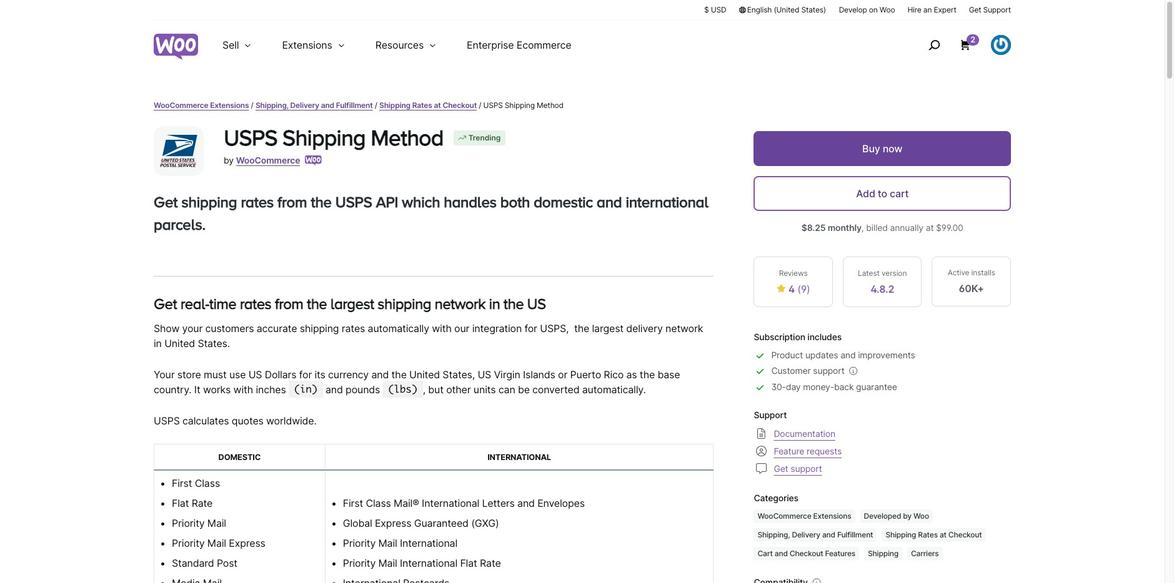 Task type: locate. For each thing, give the bounding box(es) containing it.
mail
[[207, 517, 226, 530], [207, 537, 226, 550], [378, 537, 397, 550], [378, 557, 397, 570]]

fulfillment
[[336, 101, 373, 110], [837, 530, 873, 540]]

and right letters
[[517, 497, 535, 510]]

mail for priority mail international
[[378, 537, 397, 550]]

integration
[[472, 322, 522, 335]]

delivery
[[290, 101, 319, 110], [792, 530, 820, 540]]

0 vertical spatial checkout
[[443, 101, 477, 110]]

arrow trend up image
[[457, 133, 467, 143]]

first up global on the bottom of the page
[[343, 497, 363, 510]]

its
[[315, 368, 325, 381]]

delivery up usps shipping method
[[290, 101, 319, 110]]

0 vertical spatial support
[[983, 5, 1011, 14]]

first class mail® international letters and envelopes
[[343, 497, 585, 510]]

usps left api at the left
[[335, 194, 372, 211]]

the up show your customers accurate shipping rates automatically with our integration for usps,
[[307, 296, 327, 312]]

0 horizontal spatial for
[[299, 368, 312, 381]]

2 vertical spatial checkout
[[790, 549, 823, 558]]

1 horizontal spatial method
[[537, 101, 564, 110]]

1 vertical spatial express
[[229, 537, 265, 550]]

global
[[343, 517, 372, 530]]

express
[[375, 517, 411, 530], [229, 537, 265, 550]]

1 vertical spatial at
[[926, 222, 934, 233]]

sell
[[222, 39, 239, 51]]

united up ,
[[409, 368, 440, 381]]

for left its
[[299, 368, 312, 381]]

from down developed by woocommerce image on the top of the page
[[277, 194, 307, 211]]

real-
[[180, 296, 209, 312]]

0 vertical spatial woo
[[880, 5, 895, 14]]

1 horizontal spatial shipping,
[[758, 530, 790, 540]]

/ up by woocommerce
[[251, 101, 253, 110]]

0 horizontal spatial checkout
[[443, 101, 477, 110]]

0 vertical spatial shipping, delivery and fulfillment link
[[255, 101, 373, 110]]

1 vertical spatial with
[[233, 383, 253, 396]]

shipping up 'parcels.'
[[181, 194, 237, 211]]

1 horizontal spatial in
[[489, 296, 500, 312]]

fulfillment up features
[[837, 530, 873, 540]]

version
[[882, 268, 907, 278]]

english (united states) button
[[739, 4, 826, 15]]

/
[[251, 101, 253, 110], [375, 101, 377, 110]]

(in) and pounds (lbs) , but other units can be converted automatically.
[[294, 383, 646, 396]]

get inside get shipping rates from the usps api which handles both domestic and international parcels.
[[154, 194, 178, 211]]

shipping down get real-time rates from the largest shipping network in the us on the bottom
[[300, 322, 339, 335]]

network inside the largest delivery network in united states.
[[665, 322, 703, 335]]

in up integration
[[489, 296, 500, 312]]

or
[[558, 368, 567, 381]]

active
[[948, 268, 969, 277]]

api
[[376, 194, 398, 211]]

flat down first class
[[172, 497, 189, 510]]

get inside get support link
[[774, 463, 788, 474]]

rates up accurate
[[240, 296, 271, 312]]

0 vertical spatial support
[[813, 366, 845, 376]]

0 horizontal spatial extensions
[[210, 101, 249, 110]]

9
[[801, 283, 807, 295]]

shipping rates at checkout link up carriers
[[882, 528, 986, 542]]

states.
[[198, 337, 230, 350]]

0 vertical spatial express
[[375, 517, 411, 530]]

1 vertical spatial fulfillment
[[837, 530, 873, 540]]

woocommerce extensions link up shipping, delivery and fulfillment
[[754, 510, 855, 523]]

at left '/ usps' on the top left
[[434, 101, 441, 110]]

carriers
[[911, 549, 939, 558]]

develop on woo
[[839, 5, 895, 14]]

cart
[[758, 549, 773, 558]]

1 horizontal spatial largest
[[592, 322, 624, 335]]

states)
[[801, 5, 826, 14]]

1 horizontal spatial first
[[343, 497, 363, 510]]

reviews
[[779, 268, 808, 278]]

rico
[[604, 368, 624, 381]]

delivery up cart and checkout features
[[792, 530, 820, 540]]

woo right on
[[880, 5, 895, 14]]

extensions button
[[267, 20, 360, 70]]

express up priority mail international
[[375, 517, 411, 530]]

$8.25 monthly billed annually at $99.00
[[802, 222, 963, 233]]

0 vertical spatial class
[[195, 477, 220, 490]]

rate up the priority mail
[[192, 497, 213, 510]]

0 horizontal spatial woo
[[880, 5, 895, 14]]

get for get shipping rates from the usps api which handles both domestic and international parcels.
[[154, 194, 178, 211]]

woo for developed by woo
[[913, 511, 929, 521]]

1 vertical spatial shipping rates at checkout link
[[882, 528, 986, 542]]

fulfillment inside breadcrumb element
[[336, 101, 373, 110]]

1 vertical spatial rates
[[240, 296, 271, 312]]

0 horizontal spatial flat
[[172, 497, 189, 510]]

shipping, delivery and fulfillment link up usps shipping method
[[255, 101, 373, 110]]

/ usps
[[479, 101, 503, 110]]

english
[[747, 5, 772, 14]]

0 horizontal spatial support
[[754, 410, 787, 420]]

method right '/ usps' on the top left
[[537, 101, 564, 110]]

shipping up developed by woocommerce image on the top of the page
[[282, 125, 366, 150]]

0 vertical spatial from
[[277, 194, 307, 211]]

rates up carriers
[[918, 530, 938, 540]]

fulfillment up usps shipping method
[[336, 101, 373, 110]]

1 horizontal spatial at
[[926, 222, 934, 233]]

1 horizontal spatial shipping, delivery and fulfillment link
[[754, 528, 877, 542]]

2 horizontal spatial checkout
[[948, 530, 982, 540]]

0 horizontal spatial woocommerce extensions link
[[154, 101, 249, 110]]

1 vertical spatial delivery
[[792, 530, 820, 540]]

by left woocommerce link
[[224, 155, 234, 166]]

0 horizontal spatial fulfillment
[[336, 101, 373, 110]]

first up flat rate
[[172, 477, 192, 490]]

1 vertical spatial shipping,
[[758, 530, 790, 540]]

2 vertical spatial rates
[[342, 322, 365, 335]]

0 vertical spatial network
[[435, 296, 485, 312]]

shipping down developed
[[868, 549, 898, 558]]

2 vertical spatial woocommerce
[[758, 511, 811, 521]]

0 vertical spatial for
[[525, 322, 537, 335]]

shipping inside get shipping rates from the usps api which handles both domestic and international parcels.
[[181, 194, 237, 211]]

0 vertical spatial at
[[434, 101, 441, 110]]

shipping link
[[864, 547, 902, 561]]

developed by woo link
[[860, 510, 933, 523]]

extensions
[[282, 39, 332, 51], [210, 101, 249, 110], [813, 511, 851, 521]]

1 horizontal spatial woo
[[913, 511, 929, 521]]

get for get real-time rates from the largest shipping network in the us
[[154, 296, 177, 312]]

0 vertical spatial rates
[[241, 194, 274, 211]]

for left usps,
[[525, 322, 537, 335]]

other
[[446, 383, 471, 396]]

the up (lbs)
[[391, 368, 407, 381]]

can
[[498, 383, 515, 396]]

woocommerce extensions link for cart and checkout features
[[754, 510, 855, 523]]

method left arrow trend up icon
[[371, 125, 443, 150]]

shipping inside shipping rates at checkout link
[[886, 530, 916, 540]]

woocommerce extensions
[[758, 511, 851, 521]]

1 horizontal spatial woocommerce extensions link
[[754, 510, 855, 523]]

woocommerce extensions / shipping, delivery and fulfillment / shipping rates at checkout / usps shipping method
[[154, 101, 564, 110]]

1 vertical spatial in
[[154, 337, 162, 350]]

and inside get shipping rates from the usps api which handles both domestic and international parcels.
[[597, 194, 622, 211]]

method
[[537, 101, 564, 110], [371, 125, 443, 150]]

the inside get shipping rates from the usps api which handles both domestic and international parcels.
[[311, 194, 332, 211]]

1 horizontal spatial united
[[409, 368, 440, 381]]

extra information image
[[847, 365, 860, 378]]

0 vertical spatial shipping rates at checkout link
[[379, 101, 477, 110]]

billed
[[866, 222, 888, 233]]

woocommerce left developed by woocommerce image on the top of the page
[[236, 155, 300, 166]]

in down show
[[154, 337, 162, 350]]

support down feature requests link
[[791, 463, 822, 474]]

2 vertical spatial usps
[[154, 415, 180, 427]]

network
[[435, 296, 485, 312], [665, 322, 703, 335]]

mail down 'global express guaranteed (gxg)'
[[378, 537, 397, 550]]

0 horizontal spatial woocommerce
[[154, 101, 208, 110]]

woocommerce down categories
[[758, 511, 811, 521]]

get for get support
[[969, 5, 981, 14]]

network right the delivery
[[665, 322, 703, 335]]

usps up by woocommerce
[[224, 125, 277, 150]]

hire
[[907, 5, 921, 14]]

1 horizontal spatial support
[[983, 5, 1011, 14]]

1 vertical spatial usps
[[335, 194, 372, 211]]

0 horizontal spatial shipping, delivery and fulfillment link
[[255, 101, 373, 110]]

country.
[[154, 383, 192, 396]]

2 horizontal spatial at
[[940, 530, 947, 540]]

flat down (gxg)
[[460, 557, 477, 570]]

us up usps,
[[527, 296, 546, 312]]

(lbs)
[[388, 383, 418, 396]]

get inside get support link
[[969, 5, 981, 14]]

0 horizontal spatial rates
[[412, 101, 432, 110]]

with down use
[[233, 383, 253, 396]]

time
[[209, 296, 236, 312]]

add
[[856, 187, 875, 200]]

woo up shipping rates at checkout
[[913, 511, 929, 521]]

1 vertical spatial rates
[[918, 530, 938, 540]]

largest left the delivery
[[592, 322, 624, 335]]

support up file lines image at the right bottom of page
[[754, 410, 787, 420]]

and right domestic
[[597, 194, 622, 211]]

but
[[428, 383, 444, 396]]

0 vertical spatial method
[[537, 101, 564, 110]]

network up our
[[435, 296, 485, 312]]

usps for usps calculates quotes worldwide.
[[154, 415, 180, 427]]

woocommerce up product icon on the top
[[154, 101, 208, 110]]

inches
[[256, 383, 286, 396]]

message image
[[754, 461, 769, 476]]

class for express
[[366, 497, 391, 510]]

base
[[658, 368, 680, 381]]

dollars
[[265, 368, 296, 381]]

1 vertical spatial rate
[[480, 557, 501, 570]]

puerto
[[570, 368, 601, 381]]

usps shipping method
[[224, 125, 443, 150]]

1 vertical spatial for
[[299, 368, 312, 381]]

by right developed
[[903, 511, 912, 521]]

,
[[423, 383, 425, 396]]

at inside breadcrumb element
[[434, 101, 441, 110]]

1 horizontal spatial /
[[375, 101, 377, 110]]

your
[[154, 368, 175, 381]]

class for rate
[[195, 477, 220, 490]]

woocommerce extensions link up product icon on the top
[[154, 101, 249, 110]]

$8.25
[[802, 222, 826, 233]]

shipping up automatically
[[378, 296, 431, 312]]

1 horizontal spatial flat
[[460, 557, 477, 570]]

2 horizontal spatial extensions
[[813, 511, 851, 521]]

priority for priority mail express
[[172, 537, 205, 550]]

developed by woocommerce image
[[305, 156, 322, 166]]

1 vertical spatial largest
[[592, 322, 624, 335]]

0 horizontal spatial method
[[371, 125, 443, 150]]

0 horizontal spatial by
[[224, 155, 234, 166]]

woocommerce extensions link inside breadcrumb element
[[154, 101, 249, 110]]

rates down the resources 'button' on the left of the page
[[412, 101, 432, 110]]

us up the units
[[478, 368, 491, 381]]

class left mail®
[[366, 497, 391, 510]]

and
[[321, 101, 334, 110], [597, 194, 622, 211], [840, 350, 856, 361], [371, 368, 389, 381], [325, 383, 343, 396], [517, 497, 535, 510], [822, 530, 835, 540], [775, 549, 788, 558]]

international up guaranteed on the bottom left
[[422, 497, 479, 510]]

in inside the largest delivery network in united states.
[[154, 337, 162, 350]]

1 vertical spatial flat
[[460, 557, 477, 570]]

0 horizontal spatial shipping,
[[255, 101, 289, 110]]

monthly
[[828, 222, 862, 233]]

1 horizontal spatial express
[[375, 517, 411, 530]]

1 horizontal spatial class
[[366, 497, 391, 510]]

0 vertical spatial rates
[[412, 101, 432, 110]]

1 vertical spatial shipping, delivery and fulfillment link
[[754, 528, 877, 542]]

priority mail international flat rate
[[343, 557, 501, 570]]

your store must use us dollars for its currency and the united states, us virgin islands or puerto rico as the base country. it works with inches
[[154, 368, 680, 396]]

1 vertical spatial extensions
[[210, 101, 249, 110]]

get down feature
[[774, 463, 788, 474]]

mail up priority mail express
[[207, 517, 226, 530]]

1 horizontal spatial usps
[[224, 125, 277, 150]]

shipping, up woocommerce link
[[255, 101, 289, 110]]

1 vertical spatial by
[[903, 511, 912, 521]]

get right the expert
[[969, 5, 981, 14]]

support up 30-day money-back guarantee
[[813, 366, 845, 376]]

largest up show your customers accurate shipping rates automatically with our integration for usps,
[[330, 296, 374, 312]]

latest
[[858, 268, 880, 278]]

0 vertical spatial first
[[172, 477, 192, 490]]

with left our
[[432, 322, 452, 335]]

mail for priority mail
[[207, 517, 226, 530]]

shipping, delivery and fulfillment link up cart and checkout features
[[754, 528, 877, 542]]

which
[[402, 194, 440, 211]]

support inside get support link
[[791, 463, 822, 474]]

mail down priority mail international
[[378, 557, 397, 570]]

from up accurate
[[275, 296, 303, 312]]

1 vertical spatial woocommerce
[[236, 155, 300, 166]]

at left "$99.00"
[[926, 222, 934, 233]]

support for get support
[[791, 463, 822, 474]]

rates down get real-time rates from the largest shipping network in the us on the bottom
[[342, 322, 365, 335]]

checkout inside breadcrumb element
[[443, 101, 477, 110]]

pounds
[[346, 383, 380, 396]]

0 horizontal spatial with
[[233, 383, 253, 396]]

international up letters
[[487, 453, 551, 462]]

1 horizontal spatial by
[[903, 511, 912, 521]]

sell button
[[207, 20, 267, 70]]

0 vertical spatial rate
[[192, 497, 213, 510]]

class up flat rate
[[195, 477, 220, 490]]

for
[[525, 322, 537, 335], [299, 368, 312, 381]]

the down developed by woocommerce image on the top of the page
[[311, 194, 332, 211]]

largest
[[330, 296, 374, 312], [592, 322, 624, 335]]

class
[[195, 477, 220, 490], [366, 497, 391, 510]]

and right cart
[[775, 549, 788, 558]]

and up pounds
[[371, 368, 389, 381]]

0 horizontal spatial first
[[172, 477, 192, 490]]

shipping rates at checkout link up arrow trend up icon
[[379, 101, 477, 110]]

support up open account menu image on the top
[[983, 5, 1011, 14]]

1 horizontal spatial checkout
[[790, 549, 823, 558]]

rate down (gxg)
[[480, 557, 501, 570]]

0 vertical spatial delivery
[[290, 101, 319, 110]]

1 vertical spatial woocommerce extensions link
[[754, 510, 855, 523]]

international up priority mail international flat rate
[[400, 537, 457, 550]]

day
[[786, 381, 801, 392]]

shipping down the 'developed by woo' link
[[886, 530, 916, 540]]

usps down country.
[[154, 415, 180, 427]]

mail up post in the left bottom of the page
[[207, 537, 226, 550]]

mail for priority mail international flat rate
[[378, 557, 397, 570]]

get up 'parcels.'
[[154, 194, 178, 211]]

1 horizontal spatial shipping
[[300, 322, 339, 335]]

express up post in the left bottom of the page
[[229, 537, 265, 550]]

guaranteed
[[414, 517, 469, 530]]

it
[[194, 383, 200, 396]]

0 vertical spatial woocommerce
[[154, 101, 208, 110]]

shipping
[[379, 101, 410, 110], [505, 101, 535, 110], [282, 125, 366, 150], [886, 530, 916, 540], [868, 549, 898, 558]]

open account menu image
[[991, 35, 1011, 55]]

1 horizontal spatial woocommerce
[[236, 155, 300, 166]]

documentation
[[774, 428, 835, 439]]

get up show
[[154, 296, 177, 312]]

circle user image
[[754, 444, 769, 459]]

1 vertical spatial first
[[343, 497, 363, 510]]

0 horizontal spatial delivery
[[290, 101, 319, 110]]

rates down by woocommerce
[[241, 194, 274, 211]]

2 horizontal spatial woocommerce
[[758, 511, 811, 521]]

$
[[704, 5, 709, 14]]

delivery inside breadcrumb element
[[290, 101, 319, 110]]

extensions inside breadcrumb element
[[210, 101, 249, 110]]

priority mail
[[172, 517, 226, 530]]

/ up usps shipping method
[[375, 101, 377, 110]]

extensions for woocommerce extensions
[[813, 511, 851, 521]]

us
[[527, 296, 546, 312], [248, 368, 262, 381], [478, 368, 491, 381]]

united down your
[[164, 337, 195, 350]]

mail for priority mail express
[[207, 537, 226, 550]]

the right usps,
[[574, 322, 589, 335]]

get for get support
[[774, 463, 788, 474]]

shipping, delivery and fulfillment
[[758, 530, 873, 540]]

us right use
[[248, 368, 262, 381]]

shipping, up cart
[[758, 530, 790, 540]]

must
[[204, 368, 227, 381]]

2 link
[[959, 34, 979, 51]]

and up usps shipping method
[[321, 101, 334, 110]]

2 vertical spatial extensions
[[813, 511, 851, 521]]

1 vertical spatial checkout
[[948, 530, 982, 540]]

from
[[277, 194, 307, 211], [275, 296, 303, 312]]

to
[[878, 187, 887, 200]]

at up carriers link
[[940, 530, 947, 540]]

0 vertical spatial woocommerce extensions link
[[154, 101, 249, 110]]

woocommerce inside breadcrumb element
[[154, 101, 208, 110]]



Task type: vqa. For each thing, say whether or not it's contained in the screenshot.
search box
no



Task type: describe. For each thing, give the bounding box(es) containing it.
woocommerce image
[[154, 34, 198, 60]]

letters
[[482, 497, 515, 510]]

flat rate
[[172, 497, 213, 510]]

united inside your store must use us dollars for its currency and the united states, us virgin islands or puerto rico as the base country. it works with inches
[[409, 368, 440, 381]]

1 vertical spatial shipping
[[378, 296, 431, 312]]

priority for priority mail international
[[343, 537, 376, 550]]

with inside your store must use us dollars for its currency and the united states, us virgin islands or puerto rico as the base country. it works with inches
[[233, 383, 253, 396]]

installs
[[971, 268, 995, 277]]

converted
[[532, 383, 579, 396]]

show
[[154, 322, 179, 335]]

shipping rates at checkout link inside breadcrumb element
[[379, 101, 477, 110]]

parcels.
[[154, 216, 206, 233]]

2 horizontal spatial us
[[527, 296, 546, 312]]

4 ( 9 )
[[788, 283, 810, 295]]

2 vertical spatial shipping
[[300, 322, 339, 335]]

enterprise ecommerce
[[467, 39, 571, 51]]

search image
[[924, 35, 944, 55]]

virgin
[[494, 368, 520, 381]]

store
[[177, 368, 201, 381]]

0 horizontal spatial express
[[229, 537, 265, 550]]

and up extra information image
[[840, 350, 856, 361]]

use
[[229, 368, 246, 381]]

buy
[[862, 142, 880, 155]]

cart and checkout features link
[[754, 547, 859, 561]]

1 horizontal spatial rates
[[918, 530, 938, 540]]

and down currency
[[325, 383, 343, 396]]

woocommerce for woocommerce extensions
[[758, 511, 811, 521]]

and inside breadcrumb element
[[321, 101, 334, 110]]

1 horizontal spatial for
[[525, 322, 537, 335]]

improvements
[[858, 350, 915, 361]]

1 / from the left
[[251, 101, 253, 110]]

usps calculates quotes worldwide.
[[154, 415, 317, 427]]

global express guaranteed (gxg)
[[343, 517, 499, 530]]

usps,
[[540, 322, 569, 335]]

be
[[518, 383, 530, 396]]

hire an expert
[[907, 5, 956, 14]]

features
[[825, 549, 855, 558]]

extensions for woocommerce extensions / shipping, delivery and fulfillment / shipping rates at checkout / usps shipping method
[[210, 101, 249, 110]]

cart and checkout features
[[758, 549, 855, 558]]

file lines image
[[754, 426, 769, 441]]

product
[[771, 350, 803, 361]]

add to cart link
[[754, 176, 1011, 211]]

1 horizontal spatial with
[[432, 322, 452, 335]]

and up features
[[822, 530, 835, 540]]

shipping, delivery and fulfillment link for shipping rates at checkout
[[255, 101, 373, 110]]

the inside the largest delivery network in united states.
[[574, 322, 589, 335]]

hire an expert link
[[907, 4, 956, 15]]

as
[[626, 368, 637, 381]]

usps for usps shipping method
[[224, 125, 277, 150]]

resources button
[[360, 20, 452, 70]]

product updates and improvements
[[771, 350, 915, 361]]

cart
[[890, 187, 909, 200]]

2 / from the left
[[375, 101, 377, 110]]

customer
[[771, 366, 811, 376]]

1 horizontal spatial us
[[478, 368, 491, 381]]

0 horizontal spatial us
[[248, 368, 262, 381]]

get support
[[969, 5, 1011, 14]]

largest inside the largest delivery network in united states.
[[592, 322, 624, 335]]

product icon image
[[154, 126, 204, 176]]

woocommerce link
[[236, 155, 300, 166]]

$ usd button
[[704, 4, 726, 15]]

the up integration
[[504, 296, 524, 312]]

$ usd
[[704, 5, 726, 14]]

get real-time rates from the largest shipping network in the us
[[154, 296, 546, 312]]

standard post
[[172, 557, 237, 570]]

subscription includes
[[754, 332, 842, 342]]

automatically
[[368, 322, 429, 335]]

0 vertical spatial by
[[224, 155, 234, 166]]

1 horizontal spatial fulfillment
[[837, 530, 873, 540]]

by inside the 'developed by woo' link
[[903, 511, 912, 521]]

worldwide.
[[266, 415, 317, 427]]

and inside your store must use us dollars for its currency and the united states, us virgin islands or puerto rico as the base country. it works with inches
[[371, 368, 389, 381]]

accurate
[[257, 322, 297, 335]]

$99.00
[[936, 222, 963, 233]]

shipping right '/ usps' on the top left
[[505, 101, 535, 110]]

shipping, inside breadcrumb element
[[255, 101, 289, 110]]

priority for priority mail international flat rate
[[343, 557, 376, 570]]

extensions inside button
[[282, 39, 332, 51]]

post
[[217, 557, 237, 570]]

carriers link
[[907, 547, 943, 561]]

guarantee
[[856, 381, 897, 392]]

united inside the largest delivery network in united states.
[[164, 337, 195, 350]]

woo for develop on woo
[[880, 5, 895, 14]]

feature requests link
[[774, 444, 842, 459]]

for inside your store must use us dollars for its currency and the united states, us virgin islands or puerto rico as the base country. it works with inches
[[299, 368, 312, 381]]

usd
[[711, 5, 726, 14]]

first for first class
[[172, 477, 192, 490]]

our
[[454, 322, 469, 335]]

0 horizontal spatial rate
[[192, 497, 213, 510]]

both
[[500, 194, 530, 211]]

1 vertical spatial method
[[371, 125, 443, 150]]

categories
[[754, 493, 798, 503]]

develop
[[839, 5, 867, 14]]

first for first class mail® international letters and envelopes
[[343, 497, 363, 510]]

domestic
[[218, 453, 261, 462]]

0 horizontal spatial network
[[435, 296, 485, 312]]

0 vertical spatial in
[[489, 296, 500, 312]]

0 vertical spatial largest
[[330, 296, 374, 312]]

back
[[834, 381, 854, 392]]

subscription
[[754, 332, 805, 342]]

enterprise
[[467, 39, 514, 51]]

rates inside breadcrumb element
[[412, 101, 432, 110]]

woocommerce for woocommerce extensions / shipping, delivery and fulfillment / shipping rates at checkout / usps shipping method
[[154, 101, 208, 110]]

service navigation menu element
[[902, 25, 1011, 65]]

the right 'as' at the right bottom
[[640, 368, 655, 381]]

islands
[[523, 368, 555, 381]]

(in)
[[294, 383, 318, 396]]

international
[[626, 194, 708, 211]]

first class
[[172, 477, 220, 490]]

usps inside get shipping rates from the usps api which handles both domestic and international parcels.
[[335, 194, 372, 211]]

updates
[[805, 350, 838, 361]]

60k+
[[959, 282, 984, 295]]

support for customer support
[[813, 366, 845, 376]]

shipping inside shipping link
[[868, 549, 898, 558]]

shipping, delivery and fulfillment link for cart and checkout features
[[754, 528, 877, 542]]

show your customers accurate shipping rates automatically with our integration for usps,
[[154, 322, 574, 335]]

rates inside get shipping rates from the usps api which handles both domestic and international parcels.
[[241, 194, 274, 211]]

documentation link
[[774, 426, 835, 441]]

1 vertical spatial from
[[275, 296, 303, 312]]

2 vertical spatial at
[[940, 530, 947, 540]]

your
[[182, 322, 203, 335]]

units
[[474, 383, 496, 396]]

priority for priority mail
[[172, 517, 205, 530]]

(gxg)
[[471, 517, 499, 530]]

from inside get shipping rates from the usps api which handles both domestic and international parcels.
[[277, 194, 307, 211]]

woocommerce extensions link for shipping rates at checkout
[[154, 101, 249, 110]]

0 vertical spatial flat
[[172, 497, 189, 510]]

works
[[203, 383, 231, 396]]

breadcrumb element
[[154, 100, 1011, 111]]

active installs 60k+
[[948, 268, 995, 295]]

circle info image
[[810, 577, 823, 584]]

)
[[807, 283, 810, 295]]

on
[[869, 5, 878, 14]]

resources
[[375, 39, 424, 51]]

money-
[[803, 381, 834, 392]]

priority mail express
[[172, 537, 265, 550]]

trending
[[468, 133, 501, 142]]

shipping down resources
[[379, 101, 410, 110]]

1 horizontal spatial shipping rates at checkout link
[[882, 528, 986, 542]]

get support link
[[969, 4, 1011, 15]]

international down priority mail international
[[400, 557, 457, 570]]

1 vertical spatial support
[[754, 410, 787, 420]]

automatically.
[[582, 383, 646, 396]]

expert
[[934, 5, 956, 14]]

method inside breadcrumb element
[[537, 101, 564, 110]]

buy now
[[862, 142, 902, 155]]



